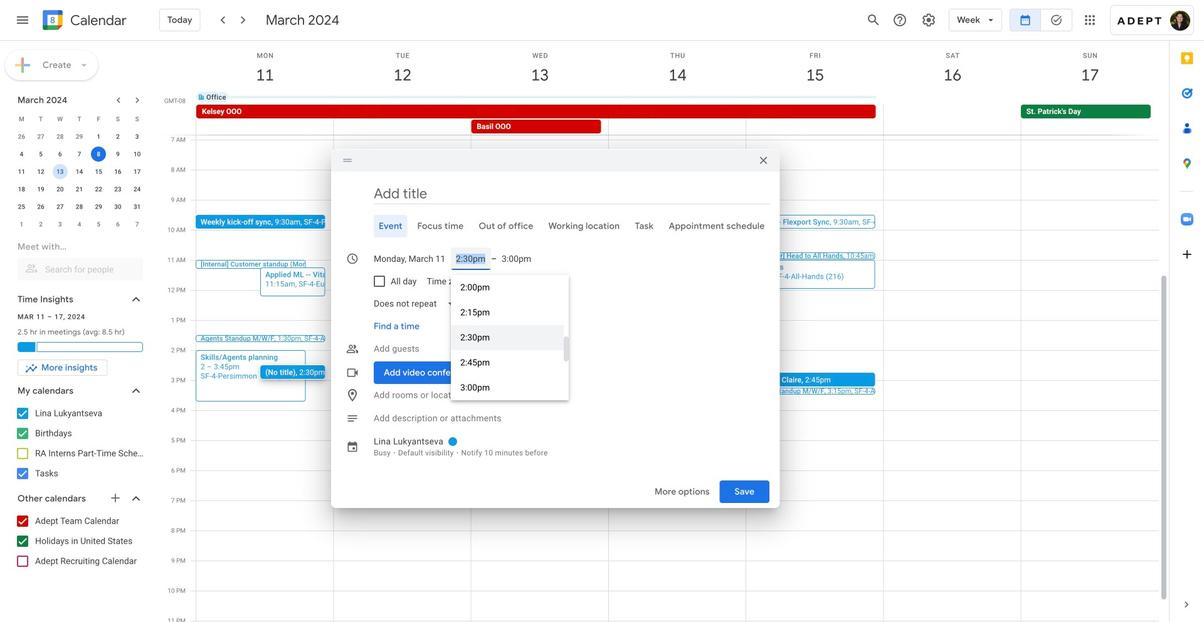 Task type: locate. For each thing, give the bounding box(es) containing it.
option
[[451, 275, 564, 300], [451, 300, 564, 326], [451, 326, 564, 351], [451, 351, 564, 376], [451, 376, 564, 401]]

None search field
[[0, 236, 156, 281]]

1 element
[[91, 129, 106, 144]]

april 5 element
[[91, 217, 106, 232]]

8, today element
[[91, 147, 106, 162]]

28 element
[[72, 199, 87, 215]]

5 element
[[33, 147, 48, 162]]

None field
[[369, 293, 464, 316]]

heading
[[68, 13, 127, 28]]

march 2024 grid
[[12, 110, 147, 233]]

cell
[[334, 92, 471, 102], [471, 92, 609, 102], [609, 92, 747, 102], [747, 92, 884, 102], [884, 92, 1022, 102], [1022, 92, 1159, 102], [334, 105, 471, 135], [609, 105, 746, 135], [746, 105, 884, 135], [884, 105, 1021, 135], [89, 146, 108, 163], [50, 163, 70, 181]]

23 element
[[110, 182, 125, 197]]

february 28 element
[[53, 129, 68, 144]]

april 7 element
[[130, 217, 145, 232]]

4 element
[[14, 147, 29, 162]]

4 option from the top
[[451, 351, 564, 376]]

settings menu image
[[922, 13, 937, 28]]

row group
[[12, 128, 147, 233]]

2 element
[[110, 129, 125, 144]]

february 26 element
[[14, 129, 29, 144]]

add other calendars image
[[109, 492, 122, 505]]

heading inside calendar element
[[68, 13, 127, 28]]

april 3 element
[[53, 217, 68, 232]]

grid
[[161, 41, 1169, 623]]

tab list
[[1170, 41, 1204, 588], [341, 215, 770, 238]]

5 option from the top
[[451, 376, 564, 401]]

End time text field
[[502, 248, 532, 270]]

row
[[191, 82, 1169, 112], [191, 105, 1169, 135], [12, 110, 147, 128], [12, 128, 147, 146], [12, 146, 147, 163], [12, 163, 147, 181], [12, 181, 147, 198], [12, 198, 147, 216], [12, 216, 147, 233]]

25 element
[[14, 199, 29, 215]]

april 4 element
[[72, 217, 87, 232]]

17 element
[[130, 164, 145, 179]]

1 horizontal spatial tab list
[[1170, 41, 1204, 588]]

24 element
[[130, 182, 145, 197]]

11 element
[[14, 164, 29, 179]]

7 element
[[72, 147, 87, 162]]

19 element
[[33, 182, 48, 197]]

april 6 element
[[110, 217, 125, 232]]

15 element
[[91, 164, 106, 179]]

my calendars list
[[3, 404, 156, 484]]

31 element
[[130, 199, 145, 215]]

other calendars list
[[3, 512, 156, 572]]



Task type: vqa. For each thing, say whether or not it's contained in the screenshot.
22 element
yes



Task type: describe. For each thing, give the bounding box(es) containing it.
26 element
[[33, 199, 48, 215]]

main drawer image
[[15, 13, 30, 28]]

9 element
[[110, 147, 125, 162]]

Start date text field
[[374, 248, 446, 270]]

10 element
[[130, 147, 145, 162]]

3 option from the top
[[451, 326, 564, 351]]

27 element
[[53, 199, 68, 215]]

13 element
[[53, 164, 68, 179]]

Search for people to meet text field
[[25, 258, 135, 281]]

30 element
[[110, 199, 125, 215]]

start time list box
[[451, 275, 569, 401]]

to element
[[491, 254, 497, 264]]

29 element
[[91, 199, 106, 215]]

18 element
[[14, 182, 29, 197]]

16 element
[[110, 164, 125, 179]]

12 element
[[33, 164, 48, 179]]

Add title text field
[[374, 184, 770, 203]]

3 element
[[130, 129, 145, 144]]

april 2 element
[[33, 217, 48, 232]]

22 element
[[91, 182, 106, 197]]

Start time text field
[[456, 248, 486, 270]]

1 option from the top
[[451, 275, 564, 300]]

14 element
[[72, 164, 87, 179]]

february 29 element
[[72, 129, 87, 144]]

0 horizontal spatial tab list
[[341, 215, 770, 238]]

6 element
[[53, 147, 68, 162]]

april 1 element
[[14, 217, 29, 232]]

february 27 element
[[33, 129, 48, 144]]

2 option from the top
[[451, 300, 564, 326]]

20 element
[[53, 182, 68, 197]]

21 element
[[72, 182, 87, 197]]

calendar element
[[40, 8, 127, 35]]



